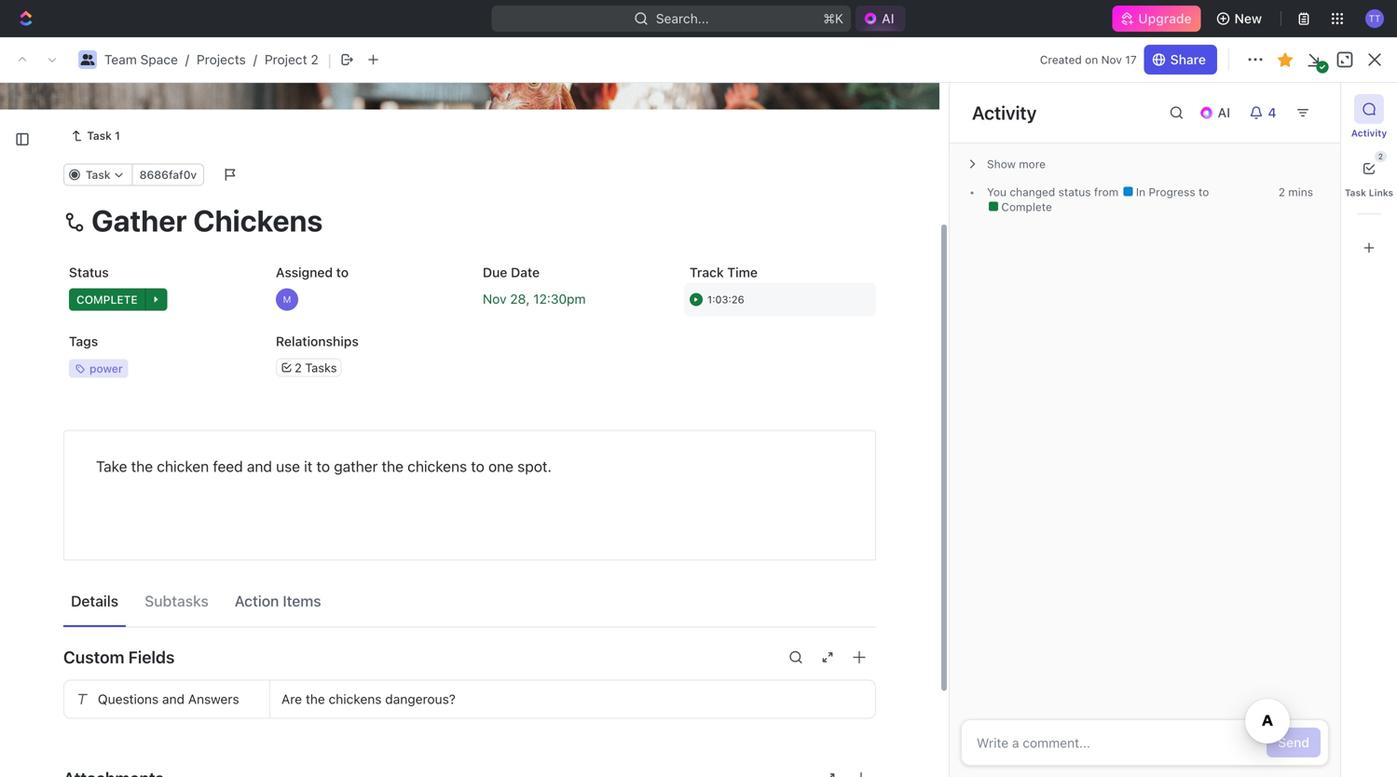 Task type: describe. For each thing, give the bounding box(es) containing it.
search...
[[656, 11, 709, 26]]

progress inside task sidebar content section
[[1149, 186, 1196, 199]]

time
[[727, 265, 758, 280]]

due date
[[483, 265, 540, 280]]

2 tasks
[[295, 361, 337, 375]]

to up 'm' dropdown button on the top of the page
[[336, 265, 349, 280]]

2 horizontal spatial the
[[382, 458, 404, 476]]

customize button
[[1215, 168, 1310, 194]]

task right 4
[[1291, 120, 1319, 135]]

assigned to
[[276, 265, 349, 280]]

created
[[1040, 53, 1082, 66]]

1
[[115, 129, 120, 142]]

show
[[987, 158, 1016, 171]]

complete inside task sidebar content section
[[998, 200, 1052, 214]]

are the chickens dangerous? button
[[270, 681, 875, 718]]

2 / from the left
[[253, 52, 257, 67]]

are the chickens dangerous?
[[282, 692, 456, 707]]

task sidebar navigation tab list
[[1345, 94, 1394, 263]]

to right it
[[317, 458, 330, 476]]

fields
[[128, 648, 175, 668]]

ai button
[[1192, 98, 1242, 128]]

power
[[89, 362, 123, 375]]

Edit task name text field
[[63, 203, 876, 238]]

details button
[[63, 584, 126, 619]]

task sidebar content section
[[945, 83, 1341, 778]]

projects
[[197, 52, 246, 67]]

1 vertical spatial in
[[348, 264, 359, 277]]

it
[[304, 458, 313, 476]]

2 horizontal spatial space
[[349, 52, 387, 67]]

2 mins
[[1279, 186, 1314, 199]]

2 share from the left
[[1173, 52, 1209, 67]]

tasks
[[305, 361, 337, 375]]

28
[[510, 292, 526, 307]]

questions and answers
[[98, 692, 239, 707]]

chicken
[[157, 458, 209, 476]]

custom
[[63, 648, 124, 668]]

0 vertical spatial ai button
[[856, 6, 906, 32]]

m button
[[270, 283, 462, 317]]

assigned
[[276, 265, 333, 280]]

12:30
[[533, 292, 567, 307]]

customize
[[1239, 173, 1304, 188]]

complete button
[[63, 283, 255, 317]]

1:03:26
[[708, 294, 745, 306]]

action items
[[235, 593, 321, 610]]

power button
[[63, 352, 255, 386]]

pm
[[567, 292, 586, 307]]

tt button
[[1360, 4, 1390, 34]]

take
[[96, 458, 127, 476]]

activity inside task sidebar content section
[[972, 102, 1037, 124]]

hide
[[1177, 173, 1205, 188]]

search button
[[1078, 168, 1151, 194]]

details
[[71, 593, 119, 610]]

reposition
[[691, 79, 756, 95]]

space inside sidebar navigation
[[81, 363, 118, 378]]

in inside task sidebar content section
[[1136, 186, 1146, 199]]

reposition button
[[679, 72, 768, 102]]

0 horizontal spatial in progress
[[348, 264, 423, 277]]

from
[[1094, 186, 1119, 199]]

task links
[[1345, 187, 1394, 198]]

change cover
[[779, 79, 864, 95]]

search
[[1102, 173, 1145, 188]]

to inside task sidebar content section
[[1199, 186, 1209, 199]]

task for task 1
[[87, 129, 112, 142]]

mins
[[1289, 186, 1314, 199]]

chickens inside button
[[329, 692, 382, 707]]

1 horizontal spatial add task button
[[1252, 113, 1330, 143]]

tags
[[69, 334, 98, 349]]

upgrade
[[1139, 11, 1192, 26]]

task 1 link
[[63, 125, 128, 147]]

ai inside dropdown button
[[1218, 105, 1231, 120]]

2 button
[[1355, 151, 1387, 184]]

user group image
[[81, 54, 95, 65]]

send button
[[1267, 728, 1321, 758]]

project 2 link
[[265, 52, 319, 67]]

m
[[283, 294, 291, 305]]

links
[[1369, 187, 1394, 198]]

Search tasks... text field
[[1165, 212, 1352, 240]]

upgrade link
[[1113, 6, 1201, 32]]

track
[[690, 265, 724, 280]]

questions
[[98, 692, 159, 707]]

0 horizontal spatial nov
[[483, 292, 507, 307]]

task up the nov 28 , 12:30 pm
[[527, 264, 552, 277]]

|
[[328, 50, 332, 69]]

1:03:26 button
[[684, 283, 876, 317]]

change cover button
[[768, 72, 875, 102]]

home
[[45, 97, 80, 113]]

1 share button from the left
[[1145, 45, 1218, 75]]

4
[[1268, 105, 1277, 120]]

new
[[1235, 11, 1262, 26]]

nov 28 , 12:30 pm
[[483, 292, 586, 307]]

in progress inside task sidebar content section
[[1133, 186, 1199, 199]]

use
[[276, 458, 300, 476]]

and inside custom fields element
[[162, 692, 185, 707]]

one
[[489, 458, 514, 476]]

custom fields button
[[63, 636, 876, 680]]

date
[[511, 265, 540, 280]]

1 / from the left
[[185, 52, 189, 67]]

show more
[[987, 158, 1046, 171]]

change cover button
[[768, 72, 875, 102]]

project inside team space / projects / project 2 |
[[265, 52, 307, 67]]

docs
[[45, 161, 76, 176]]



Task type: vqa. For each thing, say whether or not it's contained in the screenshot.
Send button
yes



Task type: locate. For each thing, give the bounding box(es) containing it.
space right |
[[349, 52, 387, 67]]

add task
[[1263, 120, 1319, 135], [503, 264, 552, 277]]

the right gather
[[382, 458, 404, 476]]

activity
[[972, 102, 1037, 124], [1352, 128, 1387, 138]]

8686faf0v button
[[132, 164, 204, 186]]

projects link
[[197, 52, 246, 67]]

chickens right are
[[329, 692, 382, 707]]

task inside dropdown button
[[86, 168, 111, 181]]

team space / projects / project 2 |
[[104, 50, 332, 69]]

add up customize on the top
[[1263, 120, 1287, 135]]

0 horizontal spatial the
[[131, 458, 153, 476]]

1 horizontal spatial ai
[[1218, 105, 1231, 120]]

the
[[131, 458, 153, 476], [382, 458, 404, 476], [306, 692, 325, 707]]

home link
[[7, 90, 270, 120]]

1 horizontal spatial ai button
[[1192, 98, 1242, 128]]

project 2
[[323, 111, 434, 142]]

0 vertical spatial add task
[[1263, 120, 1319, 135]]

tags power
[[69, 334, 123, 375]]

2
[[311, 52, 319, 67], [413, 111, 429, 142], [1379, 152, 1383, 161], [1279, 186, 1286, 199], [295, 361, 302, 375]]

task right the docs
[[86, 168, 111, 181]]

are
[[282, 692, 302, 707]]

1 horizontal spatial add task
[[1263, 120, 1319, 135]]

0 horizontal spatial team
[[45, 363, 77, 378]]

team right user group image
[[104, 52, 137, 67]]

progress down show more dropdown button
[[1149, 186, 1196, 199]]

1 vertical spatial project
[[323, 111, 407, 142]]

custom fields
[[63, 648, 175, 668]]

2 for 2
[[1379, 152, 1383, 161]]

project
[[265, 52, 307, 67], [323, 111, 407, 142]]

0 horizontal spatial add task button
[[480, 260, 559, 282]]

in progress down show more dropdown button
[[1133, 186, 1199, 199]]

1 vertical spatial add
[[503, 264, 524, 277]]

dangerous?
[[385, 692, 456, 707]]

you
[[987, 186, 1007, 199]]

new button
[[1209, 4, 1273, 34]]

send
[[1278, 735, 1310, 750]]

task button
[[63, 164, 133, 186]]

created on nov 17
[[1040, 53, 1137, 66]]

in progress up 'm' dropdown button on the top of the page
[[348, 264, 423, 277]]

ai button right ⌘k
[[856, 6, 906, 32]]

1 share from the left
[[1171, 52, 1206, 67]]

0 horizontal spatial space
[[81, 363, 118, 378]]

project left |
[[265, 52, 307, 67]]

1 vertical spatial ai button
[[1192, 98, 1242, 128]]

the right are
[[306, 692, 325, 707]]

spot.
[[518, 458, 552, 476]]

the for chicken
[[131, 458, 153, 476]]

action items button
[[227, 584, 329, 619]]

0 horizontal spatial add
[[503, 264, 524, 277]]

1 vertical spatial complete
[[76, 293, 138, 306]]

1 horizontal spatial progress
[[1149, 186, 1196, 199]]

take the chicken feed and use it to gather the chickens to one spot.
[[96, 458, 552, 476]]

nov left 28 at the left of the page
[[483, 292, 507, 307]]

complete down status
[[76, 293, 138, 306]]

/ left the projects link at top
[[185, 52, 189, 67]]

inbox link
[[7, 122, 270, 152]]

0 vertical spatial project
[[265, 52, 307, 67]]

the right take
[[131, 458, 153, 476]]

team inside sidebar navigation
[[45, 363, 77, 378]]

nov left 17
[[1102, 53, 1122, 66]]

0 vertical spatial complete
[[998, 200, 1052, 214]]

0 horizontal spatial in
[[348, 264, 359, 277]]

0 horizontal spatial ai button
[[856, 6, 906, 32]]

1 vertical spatial in progress
[[348, 264, 423, 277]]

0 horizontal spatial add task
[[503, 264, 552, 277]]

2 share button from the left
[[1162, 45, 1220, 75]]

0 horizontal spatial chickens
[[329, 692, 382, 707]]

1 horizontal spatial nov
[[1102, 53, 1122, 66]]

task 1
[[87, 129, 120, 142]]

feed
[[213, 458, 243, 476]]

add task button up customize on the top
[[1252, 113, 1330, 143]]

space inside team space / projects / project 2 |
[[140, 52, 178, 67]]

activity inside task sidebar navigation tab list
[[1352, 128, 1387, 138]]

team space
[[313, 52, 387, 67], [45, 363, 118, 378]]

1 horizontal spatial and
[[247, 458, 272, 476]]

1 vertical spatial add task
[[503, 264, 552, 277]]

add task button
[[1252, 113, 1330, 143], [480, 260, 559, 282]]

0 vertical spatial team space
[[313, 52, 387, 67]]

1 vertical spatial and
[[162, 692, 185, 707]]

1 horizontal spatial project
[[323, 111, 407, 142]]

1 horizontal spatial add
[[1263, 120, 1287, 135]]

1 horizontal spatial team
[[104, 52, 137, 67]]

team inside team space / projects / project 2 |
[[104, 52, 137, 67]]

1 vertical spatial ai
[[1218, 105, 1231, 120]]

add task button up 28 at the left of the page
[[480, 260, 559, 282]]

custom fields element
[[63, 680, 876, 734]]

1 horizontal spatial activity
[[1352, 128, 1387, 138]]

task for task links
[[1345, 187, 1367, 198]]

team space inside sidebar navigation
[[45, 363, 118, 378]]

ai button left 4
[[1192, 98, 1242, 128]]

0 horizontal spatial activity
[[972, 102, 1037, 124]]

0 vertical spatial add task button
[[1252, 113, 1330, 143]]

progress
[[1149, 186, 1196, 199], [362, 264, 423, 277]]

ai button
[[856, 6, 906, 32], [1192, 98, 1242, 128]]

complete down changed
[[998, 200, 1052, 214]]

in down show more dropdown button
[[1136, 186, 1146, 199]]

0 vertical spatial and
[[247, 458, 272, 476]]

1 vertical spatial nov
[[483, 292, 507, 307]]

1 vertical spatial progress
[[362, 264, 423, 277]]

0 vertical spatial activity
[[972, 102, 1037, 124]]

team down tags on the top of the page
[[45, 363, 77, 378]]

answers
[[188, 692, 239, 707]]

0 vertical spatial ai
[[882, 11, 895, 26]]

,
[[526, 292, 530, 307]]

/ right projects
[[253, 52, 257, 67]]

2 inside button
[[1379, 152, 1383, 161]]

ai left 4 dropdown button
[[1218, 105, 1231, 120]]

space down tags on the top of the page
[[81, 363, 118, 378]]

team space right user group icon
[[313, 52, 387, 67]]

team space link up project 2
[[290, 48, 391, 71]]

team right user group icon
[[313, 52, 346, 67]]

2 for 2 mins
[[1279, 186, 1286, 199]]

team
[[104, 52, 137, 67], [313, 52, 346, 67], [45, 363, 77, 378]]

progress up 'm' dropdown button on the top of the page
[[362, 264, 423, 277]]

and left use
[[247, 458, 272, 476]]

show more button
[[961, 151, 1329, 177]]

0 vertical spatial chickens
[[408, 458, 467, 476]]

action
[[235, 593, 279, 610]]

task for task
[[86, 168, 111, 181]]

2 for 2 tasks
[[295, 361, 302, 375]]

gather
[[334, 458, 378, 476]]

subtasks button
[[137, 584, 216, 619]]

sidebar navigation
[[0, 37, 279, 778]]

complete inside dropdown button
[[76, 293, 138, 306]]

in up 'm' dropdown button on the top of the page
[[348, 264, 359, 277]]

the inside button
[[306, 692, 325, 707]]

2 inside team space / projects / project 2 |
[[311, 52, 319, 67]]

inbox
[[45, 129, 77, 144]]

0 horizontal spatial and
[[162, 692, 185, 707]]

0 horizontal spatial team space
[[45, 363, 118, 378]]

0 horizontal spatial ai
[[882, 11, 895, 26]]

in
[[1136, 186, 1146, 199], [348, 264, 359, 277]]

1 vertical spatial activity
[[1352, 128, 1387, 138]]

add task up customize on the top
[[1263, 120, 1319, 135]]

track time
[[690, 265, 758, 280]]

automations button
[[1228, 46, 1325, 74]]

change
[[779, 79, 827, 95]]

0 vertical spatial add
[[1263, 120, 1287, 135]]

4 button
[[1242, 98, 1288, 128]]

relationships
[[276, 334, 359, 349]]

the for chickens
[[306, 692, 325, 707]]

complete
[[998, 200, 1052, 214], [76, 293, 138, 306]]

space
[[140, 52, 178, 67], [349, 52, 387, 67], [81, 363, 118, 378]]

chickens
[[408, 458, 467, 476], [329, 692, 382, 707]]

0 vertical spatial in
[[1136, 186, 1146, 199]]

add up 28 at the left of the page
[[503, 264, 524, 277]]

team space link
[[290, 48, 391, 71], [104, 52, 178, 67], [45, 356, 267, 386]]

team space link up home link
[[104, 52, 178, 67]]

space up home link
[[140, 52, 178, 67]]

status
[[1059, 186, 1091, 199]]

hide button
[[1154, 168, 1211, 194]]

due
[[483, 265, 507, 280]]

team space link down the complete dropdown button
[[45, 356, 267, 386]]

0 horizontal spatial progress
[[362, 264, 423, 277]]

subtasks
[[145, 593, 209, 610]]

task inside tab list
[[1345, 187, 1367, 198]]

0 horizontal spatial project
[[265, 52, 307, 67]]

⌘k
[[823, 11, 844, 26]]

changed
[[1010, 186, 1056, 199]]

1 vertical spatial add task button
[[480, 260, 559, 282]]

1 horizontal spatial space
[[140, 52, 178, 67]]

1 horizontal spatial in progress
[[1133, 186, 1199, 199]]

task left '1'
[[87, 129, 112, 142]]

team space down tags on the top of the page
[[45, 363, 118, 378]]

1 horizontal spatial complete
[[998, 200, 1052, 214]]

task left the links
[[1345, 187, 1367, 198]]

0 vertical spatial nov
[[1102, 53, 1122, 66]]

automations
[[1238, 52, 1315, 67]]

1 horizontal spatial in
[[1136, 186, 1146, 199]]

chickens left one
[[408, 458, 467, 476]]

add task up the ,
[[503, 264, 552, 277]]

0 vertical spatial progress
[[1149, 186, 1196, 199]]

2 inside task sidebar content section
[[1279, 186, 1286, 199]]

to left customize button
[[1199, 186, 1209, 199]]

1 horizontal spatial team space
[[313, 52, 387, 67]]

project down |
[[323, 111, 407, 142]]

on
[[1085, 53, 1098, 66]]

activity up show
[[972, 102, 1037, 124]]

1 horizontal spatial chickens
[[408, 458, 467, 476]]

1 horizontal spatial /
[[253, 52, 257, 67]]

1 vertical spatial chickens
[[329, 692, 382, 707]]

ai right ⌘k
[[882, 11, 895, 26]]

0 horizontal spatial complete
[[76, 293, 138, 306]]

to left one
[[471, 458, 485, 476]]

1 vertical spatial team space
[[45, 363, 118, 378]]

17
[[1125, 53, 1137, 66]]

2 horizontal spatial team
[[313, 52, 346, 67]]

and left answers
[[162, 692, 185, 707]]

activity up 2 button
[[1352, 128, 1387, 138]]

1 horizontal spatial the
[[306, 692, 325, 707]]

0 vertical spatial in progress
[[1133, 186, 1199, 199]]

0 horizontal spatial /
[[185, 52, 189, 67]]

user group image
[[296, 55, 308, 64]]

8686faf0v
[[139, 168, 197, 181]]



